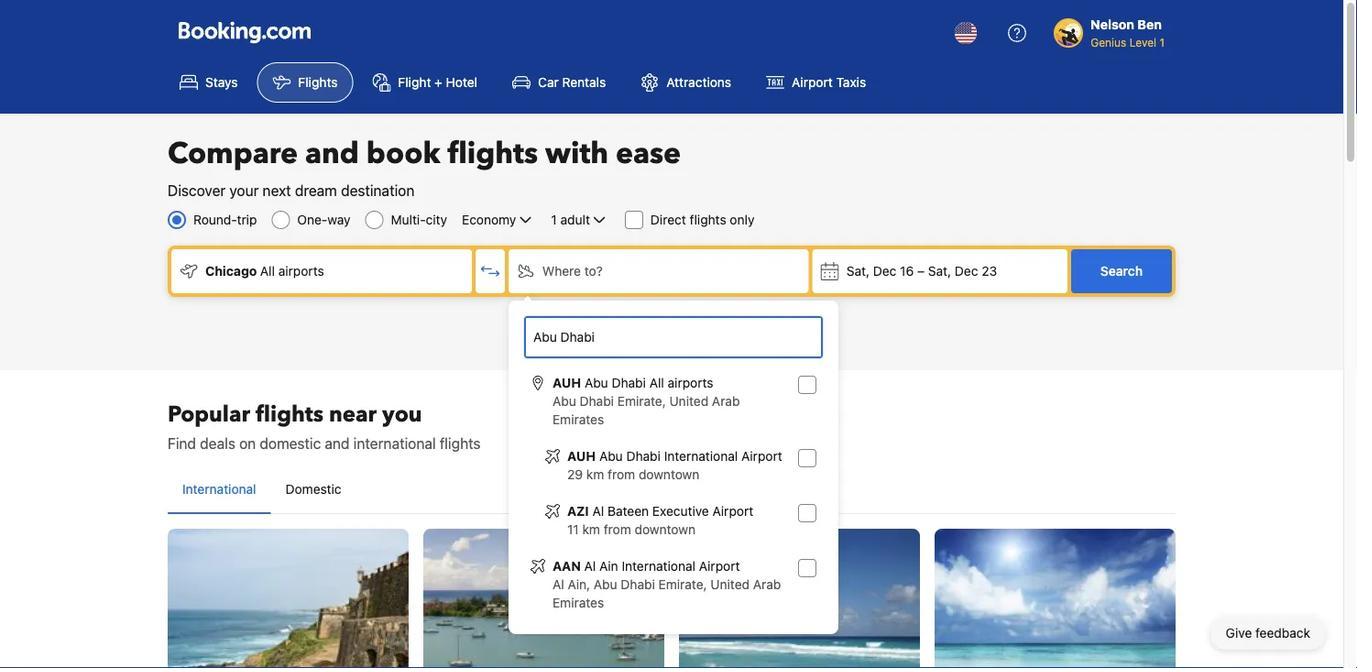 Task type: locate. For each thing, give the bounding box(es) containing it.
1 right level
[[1160, 36, 1165, 49]]

airport
[[792, 75, 833, 90], [742, 449, 783, 464], [713, 504, 754, 519], [699, 559, 740, 574]]

downtown inside azi al bateen executive airport 11 km from downtown
[[635, 522, 696, 537]]

ben
[[1138, 17, 1162, 32]]

1 vertical spatial and
[[325, 435, 350, 452]]

1 vertical spatial downtown
[[635, 522, 696, 537]]

find
[[168, 435, 196, 452]]

downtown inside auh abu dhabi international airport 29 km from downtown
[[639, 467, 700, 482]]

dhabi down airport or city text field
[[612, 375, 646, 391]]

dhabi inside aan al ain international airport al ain, abu dhabi emirate, united arab emirates
[[621, 577, 655, 592]]

dec left 23
[[955, 264, 979, 279]]

stays link
[[164, 62, 253, 103]]

1 horizontal spatial united
[[711, 577, 750, 592]]

united inside aan al ain international airport al ain, abu dhabi emirate, united arab emirates
[[711, 577, 750, 592]]

2 vertical spatial international
[[622, 559, 696, 574]]

tab list
[[168, 466, 1176, 515]]

international inside "international" button
[[182, 482, 256, 497]]

1 horizontal spatial dec
[[955, 264, 979, 279]]

from up bateen
[[608, 467, 635, 482]]

international up executive
[[664, 449, 738, 464]]

and
[[305, 134, 359, 174], [325, 435, 350, 452]]

and inside compare and book flights with ease discover your next dream destination
[[305, 134, 359, 174]]

23
[[982, 264, 998, 279]]

auh abu dhabi international airport 29 km from downtown
[[567, 449, 783, 482]]

hotel
[[446, 75, 478, 90]]

1 vertical spatial al
[[585, 559, 596, 574]]

give
[[1226, 626, 1253, 641]]

azi
[[567, 504, 589, 519]]

0 vertical spatial km
[[587, 467, 604, 482]]

flight + hotel
[[398, 75, 478, 90]]

international for 29 km from downtown
[[664, 449, 738, 464]]

auh inside auh abu dhabi all airports abu dhabi emirate, united arab emirates
[[553, 375, 581, 391]]

abu down ain
[[594, 577, 618, 592]]

abu inside aan al ain international airport al ain, abu dhabi emirate, united arab emirates
[[594, 577, 618, 592]]

international inside auh abu dhabi international airport 29 km from downtown
[[664, 449, 738, 464]]

international
[[664, 449, 738, 464], [182, 482, 256, 497], [622, 559, 696, 574]]

0 vertical spatial 1
[[1160, 36, 1165, 49]]

from inside azi al bateen executive airport 11 km from downtown
[[604, 522, 631, 537]]

0 vertical spatial downtown
[[639, 467, 700, 482]]

al
[[593, 504, 604, 519], [585, 559, 596, 574], [553, 577, 564, 592]]

sat,
[[847, 264, 870, 279], [928, 264, 952, 279]]

emirates
[[553, 412, 604, 427], [553, 595, 604, 611]]

0 vertical spatial all
[[260, 264, 275, 279]]

1 horizontal spatial 1
[[1160, 36, 1165, 49]]

international button
[[168, 466, 271, 513]]

to?
[[585, 264, 603, 279]]

0 vertical spatial united
[[670, 394, 709, 409]]

emirate, inside aan al ain international airport al ain, abu dhabi emirate, united arab emirates
[[659, 577, 707, 592]]

abu
[[585, 375, 608, 391], [553, 394, 576, 409], [600, 449, 623, 464], [594, 577, 618, 592]]

domestic button
[[271, 466, 356, 513]]

auh
[[553, 375, 581, 391], [567, 449, 596, 464]]

1 horizontal spatial arab
[[753, 577, 781, 592]]

1 left adult
[[551, 212, 557, 227]]

dhabi up 29
[[580, 394, 614, 409]]

al for al bateen executive airport
[[593, 504, 604, 519]]

from
[[608, 467, 635, 482], [604, 522, 631, 537]]

chicago all airports
[[205, 264, 324, 279]]

0 vertical spatial emirate,
[[618, 394, 666, 409]]

and up dream
[[305, 134, 359, 174]]

booking.com logo image
[[179, 22, 311, 44], [179, 22, 311, 44]]

km right 29
[[587, 467, 604, 482]]

executive
[[653, 504, 709, 519]]

emirates up 29
[[553, 412, 604, 427]]

1
[[1160, 36, 1165, 49], [551, 212, 557, 227]]

direct flights only
[[651, 212, 755, 227]]

united
[[670, 394, 709, 409], [711, 577, 750, 592]]

city
[[426, 212, 447, 227]]

0 vertical spatial emirates
[[553, 412, 604, 427]]

airport inside aan al ain international airport al ain, abu dhabi emirate, united arab emirates
[[699, 559, 740, 574]]

km inside azi al bateen executive airport 11 km from downtown
[[583, 522, 600, 537]]

flights inside compare and book flights with ease discover your next dream destination
[[448, 134, 538, 174]]

1 vertical spatial all
[[650, 375, 664, 391]]

1 horizontal spatial sat,
[[928, 264, 952, 279]]

al down aan
[[553, 577, 564, 592]]

Airport or city text field
[[532, 327, 816, 347]]

km for auh
[[587, 467, 604, 482]]

airports
[[278, 264, 324, 279], [668, 375, 714, 391]]

al inside azi al bateen executive airport 11 km from downtown
[[593, 504, 604, 519]]

1 dec from the left
[[873, 264, 897, 279]]

flights
[[448, 134, 538, 174], [690, 212, 727, 227], [256, 399, 324, 429], [440, 435, 481, 452]]

airport for al ain international airport
[[699, 559, 740, 574]]

arab inside auh abu dhabi all airports abu dhabi emirate, united arab emirates
[[712, 394, 740, 409]]

from down bateen
[[604, 522, 631, 537]]

1 emirates from the top
[[553, 412, 604, 427]]

0 vertical spatial arab
[[712, 394, 740, 409]]

compare and book flights with ease discover your next dream destination
[[168, 134, 681, 199]]

2 vertical spatial al
[[553, 577, 564, 592]]

1 vertical spatial united
[[711, 577, 750, 592]]

sat, dec 16 – sat, dec 23
[[847, 264, 998, 279]]

and down near
[[325, 435, 350, 452]]

al right "azi" at the bottom left of the page
[[593, 504, 604, 519]]

1 vertical spatial auh
[[567, 449, 596, 464]]

auh inside auh abu dhabi international airport 29 km from downtown
[[567, 449, 596, 464]]

nelson ben genius level 1
[[1091, 17, 1165, 49]]

auh for abu
[[553, 375, 581, 391]]

emirate, down airport or city text field
[[618, 394, 666, 409]]

abu up bateen
[[600, 449, 623, 464]]

all
[[260, 264, 275, 279], [650, 375, 664, 391]]

flights link
[[257, 62, 353, 103]]

and inside popular flights near you find deals on domestic and international flights
[[325, 435, 350, 452]]

dhabi down auh abu dhabi all airports abu dhabi emirate, united arab emirates
[[627, 449, 661, 464]]

11
[[567, 522, 579, 537]]

rentals
[[562, 75, 606, 90]]

sat, left 16
[[847, 264, 870, 279]]

auh abu dhabi all airports abu dhabi emirate, united arab emirates
[[553, 375, 740, 427]]

dec
[[873, 264, 897, 279], [955, 264, 979, 279]]

charlotte to montego bay image
[[424, 529, 665, 668]]

united inside auh abu dhabi all airports abu dhabi emirate, united arab emirates
[[670, 394, 709, 409]]

1 horizontal spatial airports
[[668, 375, 714, 391]]

0 vertical spatial and
[[305, 134, 359, 174]]

downtown for international
[[639, 467, 700, 482]]

0 vertical spatial international
[[664, 449, 738, 464]]

all right the 'chicago'
[[260, 264, 275, 279]]

16
[[900, 264, 914, 279]]

compare
[[168, 134, 298, 174]]

1 vertical spatial km
[[583, 522, 600, 537]]

0 horizontal spatial dec
[[873, 264, 897, 279]]

car rentals
[[538, 75, 606, 90]]

feedback
[[1256, 626, 1311, 641]]

airports down one-
[[278, 264, 324, 279]]

airport for al bateen executive airport
[[713, 504, 754, 519]]

km right 11
[[583, 522, 600, 537]]

al left ain
[[585, 559, 596, 574]]

sat, right –
[[928, 264, 952, 279]]

with
[[545, 134, 609, 174]]

1 vertical spatial airports
[[668, 375, 714, 391]]

flights up economy at the left of page
[[448, 134, 538, 174]]

emirates inside auh abu dhabi all airports abu dhabi emirate, united arab emirates
[[553, 412, 604, 427]]

dhabi
[[612, 375, 646, 391], [580, 394, 614, 409], [627, 449, 661, 464], [621, 577, 655, 592]]

0 vertical spatial auh
[[553, 375, 581, 391]]

dec left 16
[[873, 264, 897, 279]]

downtown up executive
[[639, 467, 700, 482]]

only
[[730, 212, 755, 227]]

on
[[239, 435, 256, 452]]

one-way
[[297, 212, 351, 227]]

km for azi
[[583, 522, 600, 537]]

international inside aan al ain international airport al ain, abu dhabi emirate, united arab emirates
[[622, 559, 696, 574]]

1 vertical spatial arab
[[753, 577, 781, 592]]

stays
[[205, 75, 238, 90]]

car
[[538, 75, 559, 90]]

airport inside azi al bateen executive airport 11 km from downtown
[[713, 504, 754, 519]]

airport taxis link
[[751, 62, 882, 103]]

1 vertical spatial from
[[604, 522, 631, 537]]

airport taxis
[[792, 75, 866, 90]]

dhabi inside auh abu dhabi international airport 29 km from downtown
[[627, 449, 661, 464]]

car rentals link
[[497, 62, 622, 103]]

emirate,
[[618, 394, 666, 409], [659, 577, 707, 592]]

0 horizontal spatial united
[[670, 394, 709, 409]]

from for bateen
[[604, 522, 631, 537]]

press enter to select airport, and then press spacebar to add another airport element
[[523, 367, 824, 620]]

domestic
[[260, 435, 321, 452]]

ease
[[616, 134, 681, 174]]

emirate, down azi al bateen executive airport 11 km from downtown
[[659, 577, 707, 592]]

1 horizontal spatial all
[[650, 375, 664, 391]]

abu inside auh abu dhabi international airport 29 km from downtown
[[600, 449, 623, 464]]

0 vertical spatial al
[[593, 504, 604, 519]]

one-
[[297, 212, 327, 227]]

1 vertical spatial emirates
[[553, 595, 604, 611]]

1 vertical spatial emirate,
[[659, 577, 707, 592]]

downtown down executive
[[635, 522, 696, 537]]

0 horizontal spatial arab
[[712, 394, 740, 409]]

km inside auh abu dhabi international airport 29 km from downtown
[[587, 467, 604, 482]]

flights right international on the bottom left of page
[[440, 435, 481, 452]]

2 emirates from the top
[[553, 595, 604, 611]]

next
[[263, 182, 291, 199]]

dhabi right ain,
[[621, 577, 655, 592]]

from inside auh abu dhabi international airport 29 km from downtown
[[608, 467, 635, 482]]

international down azi al bateen executive airport 11 km from downtown
[[622, 559, 696, 574]]

1 vertical spatial international
[[182, 482, 256, 497]]

domestic
[[286, 482, 342, 497]]

0 vertical spatial from
[[608, 467, 635, 482]]

ain,
[[568, 577, 590, 592]]

0 horizontal spatial airports
[[278, 264, 324, 279]]

international down the deals
[[182, 482, 256, 497]]

emirates down ain,
[[553, 595, 604, 611]]

0 vertical spatial airports
[[278, 264, 324, 279]]

1 vertical spatial 1
[[551, 212, 557, 227]]

airports down airport or city text field
[[668, 375, 714, 391]]

nelson
[[1091, 17, 1135, 32]]

0 horizontal spatial sat,
[[847, 264, 870, 279]]

1 sat, from the left
[[847, 264, 870, 279]]

0 horizontal spatial 1
[[551, 212, 557, 227]]

airport inside auh abu dhabi international airport 29 km from downtown
[[742, 449, 783, 464]]

2 sat, from the left
[[928, 264, 952, 279]]

economy
[[462, 212, 516, 227]]

downtown
[[639, 467, 700, 482], [635, 522, 696, 537]]

all down airport or city text field
[[650, 375, 664, 391]]

abu up 29
[[553, 394, 576, 409]]



Task type: vqa. For each thing, say whether or not it's contained in the screenshot.
Charlotte To Montego Bay Image
yes



Task type: describe. For each thing, give the bounding box(es) containing it.
charlotte to cancún image
[[679, 529, 920, 668]]

round-trip
[[193, 212, 257, 227]]

round-
[[193, 212, 237, 227]]

multi-
[[391, 212, 426, 227]]

auh for 29
[[567, 449, 596, 464]]

from for dhabi
[[608, 467, 635, 482]]

tab list containing international
[[168, 466, 1176, 515]]

taxis
[[837, 75, 866, 90]]

1 inside nelson ben genius level 1
[[1160, 36, 1165, 49]]

near
[[329, 399, 377, 429]]

popular flights near you find deals on domestic and international flights
[[168, 399, 481, 452]]

1 adult
[[551, 212, 590, 227]]

2 dec from the left
[[955, 264, 979, 279]]

–
[[918, 264, 925, 279]]

discover
[[168, 182, 226, 199]]

level
[[1130, 36, 1157, 49]]

emirates inside aan al ain international airport al ain, abu dhabi emirate, united arab emirates
[[553, 595, 604, 611]]

emirate, inside auh abu dhabi all airports abu dhabi emirate, united arab emirates
[[618, 394, 666, 409]]

your
[[229, 182, 259, 199]]

downtown for executive
[[635, 522, 696, 537]]

give feedback
[[1226, 626, 1311, 641]]

where
[[543, 264, 581, 279]]

29
[[567, 467, 583, 482]]

flights up domestic
[[256, 399, 324, 429]]

multi-city
[[391, 212, 447, 227]]

book
[[367, 134, 440, 174]]

search
[[1101, 264, 1143, 279]]

azi al bateen executive airport 11 km from downtown
[[567, 504, 754, 537]]

aan
[[553, 559, 581, 574]]

flights left only
[[690, 212, 727, 227]]

adult
[[561, 212, 590, 227]]

international for al ain, abu dhabi emirate, united arab emirates
[[622, 559, 696, 574]]

where to?
[[543, 264, 603, 279]]

you
[[382, 399, 422, 429]]

all inside auh abu dhabi all airports abu dhabi emirate, united arab emirates
[[650, 375, 664, 391]]

international
[[354, 435, 436, 452]]

dream
[[295, 182, 337, 199]]

give feedback button
[[1212, 617, 1326, 650]]

abu down airport or city text field
[[585, 375, 608, 391]]

aan al ain international airport al ain, abu dhabi emirate, united arab emirates
[[553, 559, 781, 611]]

attractions link
[[625, 62, 747, 103]]

1 adult button
[[549, 209, 610, 231]]

al for al ain international airport
[[585, 559, 596, 574]]

where to? button
[[509, 249, 809, 293]]

1 inside "dropdown button"
[[551, 212, 557, 227]]

flight
[[398, 75, 431, 90]]

charlotte to punta cana image
[[935, 529, 1176, 668]]

way
[[327, 212, 351, 227]]

0 horizontal spatial all
[[260, 264, 275, 279]]

chicago
[[205, 264, 257, 279]]

direct
[[651, 212, 686, 227]]

charlotte to san juan image
[[168, 529, 409, 668]]

deals
[[200, 435, 235, 452]]

+
[[435, 75, 443, 90]]

airports inside auh abu dhabi all airports abu dhabi emirate, united arab emirates
[[668, 375, 714, 391]]

search button
[[1072, 249, 1173, 293]]

flights
[[298, 75, 338, 90]]

popular
[[168, 399, 250, 429]]

genius
[[1091, 36, 1127, 49]]

flight + hotel link
[[357, 62, 493, 103]]

arab inside aan al ain international airport al ain, abu dhabi emirate, united arab emirates
[[753, 577, 781, 592]]

airport for abu dhabi international airport
[[742, 449, 783, 464]]

sat, dec 16 – sat, dec 23 button
[[813, 249, 1068, 293]]

destination
[[341, 182, 415, 199]]

ain
[[600, 559, 619, 574]]

bateen
[[608, 504, 649, 519]]

attractions
[[667, 75, 732, 90]]

trip
[[237, 212, 257, 227]]



